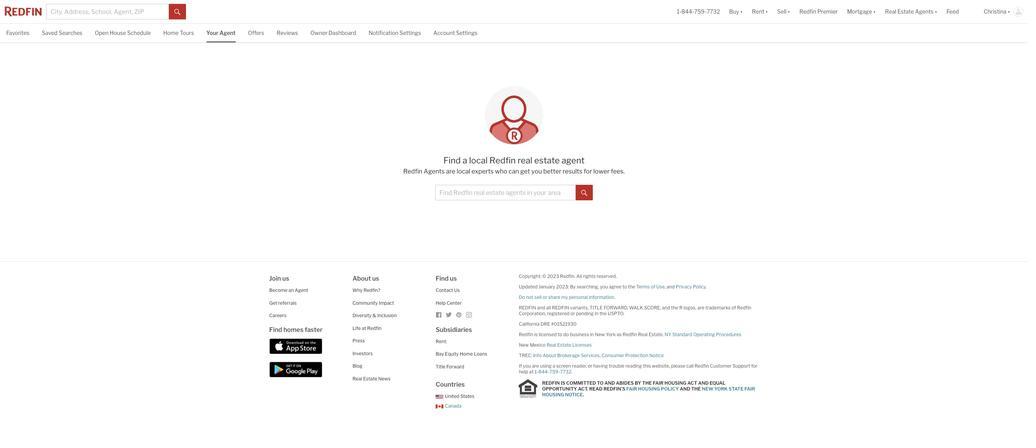 Task type: vqa. For each thing, say whether or not it's contained in the screenshot.
rightmost 1-
yes



Task type: describe. For each thing, give the bounding box(es) containing it.
0 vertical spatial local
[[469, 155, 488, 166]]

1 vertical spatial agent
[[295, 288, 308, 293]]

2 horizontal spatial you
[[600, 284, 608, 290]]

▾ for sell ▾
[[788, 8, 791, 15]]

help
[[436, 300, 446, 306]]

844- for 1-844-759-7732
[[682, 8, 695, 15]]

are inside the 'find a local redfin real estate agent redfin agents are local experts who can get you better results for lower fees.'
[[446, 168, 456, 175]]

favorites link
[[6, 24, 29, 41]]

rights
[[583, 274, 596, 279]]

download the redfin app from the google play store image
[[269, 362, 322, 378]]

sell ▾ button
[[773, 0, 795, 23]]

new
[[702, 386, 714, 392]]

community
[[353, 300, 378, 306]]

having
[[594, 363, 608, 369]]

january
[[539, 284, 556, 290]]

lower
[[594, 168, 610, 175]]

redfin?
[[364, 288, 381, 293]]

City, Address, School, Agent, ZIP search field
[[46, 4, 169, 19]]

reviews
[[277, 30, 298, 36]]

0 horizontal spatial 1-844-759-7732 link
[[535, 369, 572, 375]]

loans
[[474, 351, 488, 357]]

united states
[[445, 394, 475, 400]]

do
[[519, 295, 525, 300]]

investors
[[353, 351, 373, 357]]

are inside redfin and all redfin variants, title forward, walk score, and the r logos, are trademarks of redfin corporation, registered or pending in the uspto.
[[698, 305, 705, 311]]

help center
[[436, 300, 462, 306]]

support
[[733, 363, 751, 369]]

1 horizontal spatial and
[[680, 386, 691, 392]]

press button
[[353, 338, 365, 344]]

1 vertical spatial estate
[[558, 342, 572, 348]]

can
[[509, 168, 519, 175]]

or inside if you are using a screen reader, or having trouble reading this website, please call redfin customer support for help at
[[588, 363, 593, 369]]

screen
[[557, 363, 571, 369]]

united
[[445, 394, 460, 400]]

do not sell or share my personal information link
[[519, 295, 615, 300]]

protection
[[626, 353, 649, 359]]

equal housing opportunity image
[[519, 380, 538, 398]]

sell ▾ button
[[778, 0, 791, 23]]

your agent link
[[207, 24, 236, 41]]

saved searches
[[42, 30, 82, 36]]

housing inside the new york state fair housing notice
[[543, 392, 565, 398]]

contact us button
[[436, 288, 460, 293]]

policy
[[693, 284, 706, 290]]

estate for agents
[[898, 8, 915, 15]]

referrals
[[278, 300, 297, 306]]

▾ for rent ▾
[[766, 8, 769, 15]]

759- for 1-844-759-7732
[[695, 8, 707, 15]]

contact
[[436, 288, 454, 293]]

homes
[[284, 326, 304, 334]]

services
[[581, 353, 600, 359]]

use
[[657, 284, 665, 290]]

equity
[[445, 351, 459, 357]]

download the redfin app on the apple app store image
[[269, 339, 322, 354]]

life at redfin button
[[353, 325, 382, 331]]

reserved.
[[597, 274, 617, 279]]

copyright: © 2023 redfin. all rights reserved.
[[519, 274, 617, 279]]

score,
[[645, 305, 662, 311]]

countries
[[436, 381, 465, 389]]

york
[[606, 332, 616, 338]]

redfin inside redfin and all redfin variants, title forward, walk score, and the r logos, are trademarks of redfin corporation, registered or pending in the uspto.
[[738, 305, 752, 311]]

standard
[[673, 332, 693, 338]]

and right use
[[667, 284, 675, 290]]

account settings link
[[434, 24, 478, 41]]

mortgage ▾
[[848, 8, 876, 15]]

trec: info about brokerage services , consumer protection notice
[[519, 353, 664, 359]]

a inside if you are using a screen reader, or having trouble reading this website, please call redfin customer support for help at
[[553, 363, 556, 369]]

if you are using a screen reader, or having trouble reading this website, please call redfin customer support for help at
[[519, 363, 758, 375]]

844- for 1-844-759-7732 .
[[539, 369, 550, 375]]

operating
[[694, 332, 716, 338]]

0 horizontal spatial at
[[362, 325, 366, 331]]

is
[[561, 380, 566, 386]]

1- for 1-844-759-7732 .
[[535, 369, 539, 375]]

redfin instagram image
[[466, 312, 473, 318]]

1 horizontal spatial ,
[[665, 284, 666, 290]]

find for a
[[444, 155, 461, 166]]

equal
[[710, 380, 726, 386]]

0 horizontal spatial in
[[591, 332, 594, 338]]

act.
[[578, 386, 589, 392]]

or inside redfin and all redfin variants, title forward, walk score, and the r logos, are trademarks of redfin corporation, registered or pending in the uspto.
[[571, 311, 575, 317]]

blog button
[[353, 363, 363, 369]]

0 horizontal spatial submit search image
[[174, 9, 181, 15]]

0 horizontal spatial about
[[353, 275, 371, 283]]

not
[[526, 295, 534, 300]]

get
[[521, 168, 530, 175]]

agents inside the 'find a local redfin real estate agent redfin agents are local experts who can get you better results for lower fees.'
[[424, 168, 445, 175]]

redfin down the my
[[552, 305, 570, 311]]

feed
[[947, 8, 960, 15]]

0 horizontal spatial ,
[[600, 353, 601, 359]]

real estate licenses link
[[547, 342, 592, 348]]

variants,
[[571, 305, 589, 311]]

7732 for 1-844-759-7732 .
[[561, 369, 572, 375]]

do not sell or share my personal information .
[[519, 295, 616, 300]]

info
[[534, 353, 542, 359]]

a inside the 'find a local redfin real estate agent redfin agents are local experts who can get you better results for lower fees.'
[[463, 155, 468, 166]]

community impact button
[[353, 300, 394, 306]]

of inside redfin and all redfin variants, title forward, walk score, and the r logos, are trademarks of redfin corporation, registered or pending in the uspto.
[[732, 305, 737, 311]]

faster
[[305, 326, 323, 334]]

home tours
[[163, 30, 194, 36]]

experts
[[472, 168, 494, 175]]

about us
[[353, 275, 379, 283]]

1- for 1-844-759-7732
[[677, 8, 682, 15]]

redfin twitter image
[[446, 312, 452, 318]]

real down licensed
[[547, 342, 557, 348]]

1 horizontal spatial housing
[[639, 386, 660, 392]]

settings for account settings
[[456, 30, 478, 36]]

personal
[[569, 295, 588, 300]]

0 horizontal spatial or
[[543, 295, 548, 300]]

in inside redfin and all redfin variants, title forward, walk score, and the r logos, are trademarks of redfin corporation, registered or pending in the uspto.
[[595, 311, 599, 317]]

us for join us
[[282, 275, 289, 283]]

for for agent
[[584, 168, 593, 175]]

notice
[[650, 353, 664, 359]]

title
[[436, 364, 446, 370]]

and left all
[[537, 305, 546, 311]]

terms of use link
[[637, 284, 665, 290]]

redfin.
[[560, 274, 576, 279]]

at inside if you are using a screen reader, or having trouble reading this website, please call redfin customer support for help at
[[530, 369, 534, 375]]

walk
[[630, 305, 644, 311]]

diversity & inclusion button
[[353, 313, 397, 319]]

do
[[564, 332, 569, 338]]

all
[[577, 274, 582, 279]]

find for homes
[[269, 326, 282, 334]]

you inside the 'find a local redfin real estate agent redfin agents are local experts who can get you better results for lower fees.'
[[532, 168, 542, 175]]

new york state fair housing notice link
[[543, 386, 756, 398]]

open
[[95, 30, 109, 36]]

are inside if you are using a screen reader, or having trouble reading this website, please call redfin customer support for help at
[[532, 363, 539, 369]]

real estate agents ▾ button
[[881, 0, 943, 23]]

us for find us
[[450, 275, 457, 283]]

0 vertical spatial home
[[163, 30, 179, 36]]

0 vertical spatial new
[[595, 332, 605, 338]]

to
[[597, 380, 604, 386]]

help
[[519, 369, 529, 375]]

is
[[535, 332, 538, 338]]

you inside if you are using a screen reader, or having trouble reading this website, please call redfin customer support for help at
[[523, 363, 531, 369]]

mortgage ▾ button
[[848, 0, 876, 23]]

1 horizontal spatial the
[[628, 284, 636, 290]]

your agent
[[207, 30, 236, 36]]

fair inside the new york state fair housing notice
[[745, 386, 756, 392]]

buy
[[730, 8, 740, 15]]

Find Redfin real estate agents in your area search field
[[436, 185, 576, 201]]

agents inside dropdown button
[[916, 8, 934, 15]]

real
[[518, 155, 533, 166]]

by
[[570, 284, 576, 290]]

by
[[635, 380, 642, 386]]

0 vertical spatial of
[[651, 284, 656, 290]]

subsidiaries
[[436, 326, 472, 334]]

ny
[[665, 332, 672, 338]]

website,
[[652, 363, 671, 369]]



Task type: locate. For each thing, give the bounding box(es) containing it.
bay
[[436, 351, 444, 357]]

1 horizontal spatial submit search image
[[582, 190, 588, 196]]

searching,
[[577, 284, 599, 290]]

0 vertical spatial for
[[584, 168, 593, 175]]

1 horizontal spatial or
[[571, 311, 575, 317]]

1 horizontal spatial to
[[623, 284, 627, 290]]

0 vertical spatial at
[[362, 325, 366, 331]]

2 horizontal spatial fair
[[745, 386, 756, 392]]

▾ for buy ▾
[[741, 8, 743, 15]]

local left the experts
[[457, 168, 471, 175]]

new
[[595, 332, 605, 338], [519, 342, 529, 348]]

for
[[584, 168, 593, 175], [752, 363, 758, 369]]

rent ▾ button
[[748, 0, 773, 23]]

owner
[[311, 30, 328, 36]]

schedule
[[127, 30, 151, 36]]

1 vertical spatial agents
[[424, 168, 445, 175]]

for inside the 'find a local redfin real estate agent redfin agents are local experts who can get you better results for lower fees.'
[[584, 168, 593, 175]]

0 horizontal spatial agents
[[424, 168, 445, 175]]

the left 'r'
[[672, 305, 679, 311]]

0 horizontal spatial the
[[643, 380, 652, 386]]

▾ right buy
[[741, 8, 743, 15]]

you up information
[[600, 284, 608, 290]]

about up why
[[353, 275, 371, 283]]

1 vertical spatial submit search image
[[582, 190, 588, 196]]

1 vertical spatial in
[[591, 332, 594, 338]]

1 vertical spatial find
[[436, 275, 449, 283]]

, up having
[[600, 353, 601, 359]]

forward,
[[604, 305, 629, 311]]

4 ▾ from the left
[[874, 8, 876, 15]]

7732 up is
[[561, 369, 572, 375]]

new up trec:
[[519, 342, 529, 348]]

why
[[353, 288, 363, 293]]

join us
[[269, 275, 289, 283]]

0 horizontal spatial of
[[651, 284, 656, 290]]

impact
[[379, 300, 394, 306]]

2 horizontal spatial the
[[672, 305, 679, 311]]

redfin facebook image
[[436, 312, 442, 318]]

1 horizontal spatial you
[[532, 168, 542, 175]]

1 vertical spatial 759-
[[550, 369, 561, 375]]

0 horizontal spatial you
[[523, 363, 531, 369]]

investors button
[[353, 351, 373, 357]]

0 horizontal spatial new
[[519, 342, 529, 348]]

fair housing policy and the
[[627, 386, 702, 392]]

bay equity home loans
[[436, 351, 488, 357]]

0 vertical spatial 1-844-759-7732 link
[[677, 8, 720, 15]]

or right sell at bottom right
[[543, 295, 548, 300]]

home left tours
[[163, 30, 179, 36]]

or left pending
[[571, 311, 575, 317]]

3 us from the left
[[450, 275, 457, 283]]

and right act
[[699, 380, 709, 386]]

the left terms
[[628, 284, 636, 290]]

us
[[455, 288, 460, 293]]

1-
[[677, 8, 682, 15], [535, 369, 539, 375]]

1 horizontal spatial for
[[752, 363, 758, 369]]

the
[[628, 284, 636, 290], [672, 305, 679, 311], [600, 311, 607, 317]]

real inside real estate agents ▾ link
[[886, 8, 897, 15]]

press
[[353, 338, 365, 344]]

0 horizontal spatial are
[[446, 168, 456, 175]]

my
[[562, 295, 568, 300]]

1 horizontal spatial home
[[460, 351, 473, 357]]

the left uspto.
[[600, 311, 607, 317]]

redfin inside if you are using a screen reader, or having trouble reading this website, please call redfin customer support for help at
[[695, 363, 710, 369]]

account
[[434, 30, 455, 36]]

redfin down not at the bottom right
[[519, 305, 536, 311]]

0 horizontal spatial the
[[600, 311, 607, 317]]

us up redfin?
[[372, 275, 379, 283]]

you right the if
[[523, 363, 531, 369]]

us
[[282, 275, 289, 283], [372, 275, 379, 283], [450, 275, 457, 283]]

york
[[715, 386, 728, 392]]

blog
[[353, 363, 363, 369]]

2 ▾ from the left
[[766, 8, 769, 15]]

1 vertical spatial are
[[698, 305, 705, 311]]

1 vertical spatial you
[[600, 284, 608, 290]]

in
[[595, 311, 599, 317], [591, 332, 594, 338]]

759- up opportunity
[[550, 369, 561, 375]]

estate inside dropdown button
[[898, 8, 915, 15]]

uspto.
[[608, 311, 625, 317]]

0 horizontal spatial fair
[[627, 386, 638, 392]]

5 ▾ from the left
[[935, 8, 938, 15]]

▾ right rent
[[766, 8, 769, 15]]

submit search image up home tours link
[[174, 9, 181, 15]]

1 vertical spatial to
[[558, 332, 563, 338]]

0 horizontal spatial home
[[163, 30, 179, 36]]

redfin for is
[[543, 380, 560, 386]]

and right 'policy'
[[680, 386, 691, 392]]

agents
[[916, 8, 934, 15], [424, 168, 445, 175]]

1 vertical spatial for
[[752, 363, 758, 369]]

▾ right mortgage
[[874, 8, 876, 15]]

mortgage
[[848, 8, 873, 15]]

new york state fair housing notice
[[543, 386, 756, 398]]

inclusion
[[378, 313, 397, 319]]

of right trademarks
[[732, 305, 737, 311]]

1 vertical spatial of
[[732, 305, 737, 311]]

us right join
[[282, 275, 289, 283]]

pending
[[576, 311, 594, 317]]

community impact
[[353, 300, 394, 306]]

you
[[532, 168, 542, 175], [600, 284, 608, 290], [523, 363, 531, 369]]

account settings
[[434, 30, 478, 36]]

favorites
[[6, 30, 29, 36]]

▾ right christina
[[1008, 8, 1011, 15]]

new left york
[[595, 332, 605, 338]]

0 horizontal spatial us
[[282, 275, 289, 283]]

1 horizontal spatial settings
[[456, 30, 478, 36]]

1 vertical spatial 844-
[[539, 369, 550, 375]]

offers
[[248, 30, 264, 36]]

0 horizontal spatial and
[[605, 380, 615, 386]]

are left the experts
[[446, 168, 456, 175]]

0 vertical spatial agents
[[916, 8, 934, 15]]

. right screen
[[572, 369, 573, 375]]

&
[[373, 313, 377, 319]]

1-844-759-7732 link left buy
[[677, 8, 720, 15]]

searches
[[59, 30, 82, 36]]

0 vertical spatial or
[[543, 295, 548, 300]]

an
[[289, 288, 294, 293]]

0 vertical spatial agent
[[220, 30, 236, 36]]

7732 for 1-844-759-7732
[[707, 8, 720, 15]]

1 vertical spatial or
[[571, 311, 575, 317]]

at right help
[[530, 369, 534, 375]]

california dre #01521930
[[519, 321, 577, 327]]

share
[[549, 295, 561, 300]]

rent ▾
[[753, 8, 769, 15]]

find us
[[436, 275, 457, 283]]

for inside if you are using a screen reader, or having trouble reading this website, please call redfin customer support for help at
[[752, 363, 758, 369]]

1 vertical spatial at
[[530, 369, 534, 375]]

. right privacy
[[706, 284, 707, 290]]

1 horizontal spatial in
[[595, 311, 599, 317]]

are left using in the bottom right of the page
[[532, 363, 539, 369]]

logos,
[[684, 305, 697, 311]]

1 horizontal spatial 1-844-759-7732 link
[[677, 8, 720, 15]]

759- for 1-844-759-7732 .
[[550, 369, 561, 375]]

of left use
[[651, 284, 656, 290]]

0 vertical spatial ,
[[665, 284, 666, 290]]

to left the do
[[558, 332, 563, 338]]

1 ▾ from the left
[[741, 8, 743, 15]]

agent right your
[[220, 30, 236, 36]]

get
[[269, 300, 277, 306]]

0 vertical spatial 7732
[[707, 8, 720, 15]]

1 settings from the left
[[400, 30, 421, 36]]

. down committed
[[583, 392, 584, 398]]

1 horizontal spatial estate
[[558, 342, 572, 348]]

the left new
[[692, 386, 701, 392]]

real estate agents ▾
[[886, 8, 938, 15]]

▾ right sell
[[788, 8, 791, 15]]

2 horizontal spatial are
[[698, 305, 705, 311]]

844-
[[682, 8, 695, 15], [539, 369, 550, 375]]

owner dashboard link
[[311, 24, 356, 41]]

2 us from the left
[[372, 275, 379, 283]]

local up the experts
[[469, 155, 488, 166]]

. down agree
[[615, 295, 616, 300]]

1 horizontal spatial 844-
[[682, 8, 695, 15]]

privacy policy link
[[676, 284, 706, 290]]

, left privacy
[[665, 284, 666, 290]]

1 us from the left
[[282, 275, 289, 283]]

notification settings link
[[369, 24, 421, 41]]

2 vertical spatial or
[[588, 363, 593, 369]]

0 horizontal spatial estate
[[363, 376, 377, 382]]

diversity
[[353, 313, 372, 319]]

1 vertical spatial 1-
[[535, 369, 539, 375]]

0 vertical spatial in
[[595, 311, 599, 317]]

0 horizontal spatial 844-
[[539, 369, 550, 375]]

tours
[[180, 30, 194, 36]]

0 vertical spatial to
[[623, 284, 627, 290]]

0 vertical spatial you
[[532, 168, 542, 175]]

©
[[543, 274, 547, 279]]

or down services
[[588, 363, 593, 369]]

reader,
[[572, 363, 587, 369]]

1 horizontal spatial a
[[553, 363, 556, 369]]

for for reader,
[[752, 363, 758, 369]]

the right by
[[643, 380, 652, 386]]

help center button
[[436, 300, 462, 306]]

redfin pinterest image
[[456, 312, 462, 318]]

us up us
[[450, 275, 457, 283]]

fair
[[653, 380, 664, 386], [627, 386, 638, 392], [745, 386, 756, 392]]

christina
[[985, 8, 1007, 15]]

about
[[353, 275, 371, 283], [543, 353, 557, 359]]

and
[[667, 284, 675, 290], [537, 305, 546, 311], [663, 305, 671, 311]]

7732 left buy
[[707, 8, 720, 15]]

0 vertical spatial 759-
[[695, 8, 707, 15]]

0 vertical spatial a
[[463, 155, 468, 166]]

2 horizontal spatial us
[[450, 275, 457, 283]]

7732
[[707, 8, 720, 15], [561, 369, 572, 375]]

0 vertical spatial find
[[444, 155, 461, 166]]

are right logos,
[[698, 305, 705, 311]]

759- left buy
[[695, 8, 707, 15]]

2 vertical spatial find
[[269, 326, 282, 334]]

submit search image down results
[[582, 190, 588, 196]]

real left estate.
[[638, 332, 648, 338]]

estate
[[535, 155, 560, 166]]

estate for news
[[363, 376, 377, 382]]

using
[[540, 363, 552, 369]]

#01521930
[[552, 321, 577, 327]]

2 horizontal spatial estate
[[898, 8, 915, 15]]

1 vertical spatial ,
[[600, 353, 601, 359]]

2 horizontal spatial and
[[699, 380, 709, 386]]

2 vertical spatial are
[[532, 363, 539, 369]]

1 horizontal spatial us
[[372, 275, 379, 283]]

become an agent
[[269, 288, 308, 293]]

please
[[672, 363, 686, 369]]

fair inside "redfin is committed to and abides by the fair housing act and equal opportunity act. read redfin's"
[[653, 380, 664, 386]]

6 ▾ from the left
[[1008, 8, 1011, 15]]

rent ▾ button
[[753, 0, 769, 23]]

find inside the 'find a local redfin real estate agent redfin agents are local experts who can get you better results for lower fees.'
[[444, 155, 461, 166]]

1 vertical spatial new
[[519, 342, 529, 348]]

fair housing policy link
[[627, 386, 679, 392]]

1 horizontal spatial the
[[692, 386, 701, 392]]

home
[[163, 30, 179, 36], [460, 351, 473, 357]]

us flag image
[[436, 395, 444, 399]]

0 horizontal spatial for
[[584, 168, 593, 175]]

0 vertical spatial about
[[353, 275, 371, 283]]

real down blog
[[353, 376, 362, 382]]

▾ for mortgage ▾
[[874, 8, 876, 15]]

1 vertical spatial about
[[543, 353, 557, 359]]

read
[[590, 386, 603, 392]]

to right agree
[[623, 284, 627, 290]]

redfin inside "redfin is committed to and abides by the fair housing act and equal opportunity act. read redfin's"
[[543, 380, 560, 386]]

real estate news button
[[353, 376, 391, 382]]

local
[[469, 155, 488, 166], [457, 168, 471, 175]]

settings for notification settings
[[400, 30, 421, 36]]

0 horizontal spatial 7732
[[561, 369, 572, 375]]

us for about us
[[372, 275, 379, 283]]

and right the to
[[605, 380, 615, 386]]

0 horizontal spatial agent
[[220, 30, 236, 36]]

0 horizontal spatial settings
[[400, 30, 421, 36]]

1 horizontal spatial 7732
[[707, 8, 720, 15]]

open house schedule
[[95, 30, 151, 36]]

1 vertical spatial local
[[457, 168, 471, 175]]

1-844-759-7732 link up is
[[535, 369, 572, 375]]

redfin down the 1-844-759-7732 .
[[543, 380, 560, 386]]

home left loans
[[460, 351, 473, 357]]

1 horizontal spatial about
[[543, 353, 557, 359]]

1 horizontal spatial 759-
[[695, 8, 707, 15]]

0 vertical spatial 844-
[[682, 8, 695, 15]]

at right life
[[362, 325, 366, 331]]

home tours link
[[163, 24, 194, 41]]

▾ left feed
[[935, 8, 938, 15]]

you right get at the top right
[[532, 168, 542, 175]]

agent right an
[[295, 288, 308, 293]]

your
[[207, 30, 219, 36]]

redfin for and
[[519, 305, 536, 311]]

0 vertical spatial estate
[[898, 8, 915, 15]]

for left lower
[[584, 168, 593, 175]]

careers button
[[269, 313, 287, 319]]

2 horizontal spatial or
[[588, 363, 593, 369]]

owner dashboard
[[311, 30, 356, 36]]

0 vertical spatial are
[[446, 168, 456, 175]]

2 settings from the left
[[456, 30, 478, 36]]

2023
[[548, 274, 559, 279]]

and right the score,
[[663, 305, 671, 311]]

settings right notification
[[400, 30, 421, 36]]

redfin and all redfin variants, title forward, walk score, and the r logos, are trademarks of redfin corporation, registered or pending in the uspto.
[[519, 305, 752, 317]]

the inside "redfin is committed to and abides by the fair housing act and equal opportunity act. read redfin's"
[[643, 380, 652, 386]]

▾ for christina ▾
[[1008, 8, 1011, 15]]

about up using in the bottom right of the page
[[543, 353, 557, 359]]

1 horizontal spatial new
[[595, 332, 605, 338]]

0 vertical spatial submit search image
[[174, 9, 181, 15]]

submit search image
[[174, 9, 181, 15], [582, 190, 588, 196]]

redfin inside redfin premier button
[[800, 8, 817, 15]]

canadian flag image
[[436, 405, 444, 409]]

settings right account
[[456, 30, 478, 36]]

1 horizontal spatial of
[[732, 305, 737, 311]]

housing inside "redfin is committed to and abides by the fair housing act and equal opportunity act. read redfin's"
[[665, 380, 687, 386]]

in right business
[[591, 332, 594, 338]]

notice
[[566, 392, 583, 398]]

0 horizontal spatial 1-
[[535, 369, 539, 375]]

mortgage ▾ button
[[843, 0, 881, 23]]

procedures
[[717, 332, 742, 338]]

0 vertical spatial 1-
[[677, 8, 682, 15]]

for right support
[[752, 363, 758, 369]]

consumer protection notice link
[[602, 353, 664, 359]]

find for us
[[436, 275, 449, 283]]

3 ▾ from the left
[[788, 8, 791, 15]]

sell
[[535, 295, 542, 300]]

real right 'mortgage ▾'
[[886, 8, 897, 15]]

1 horizontal spatial agents
[[916, 8, 934, 15]]

sell
[[778, 8, 787, 15]]

in right pending
[[595, 311, 599, 317]]



